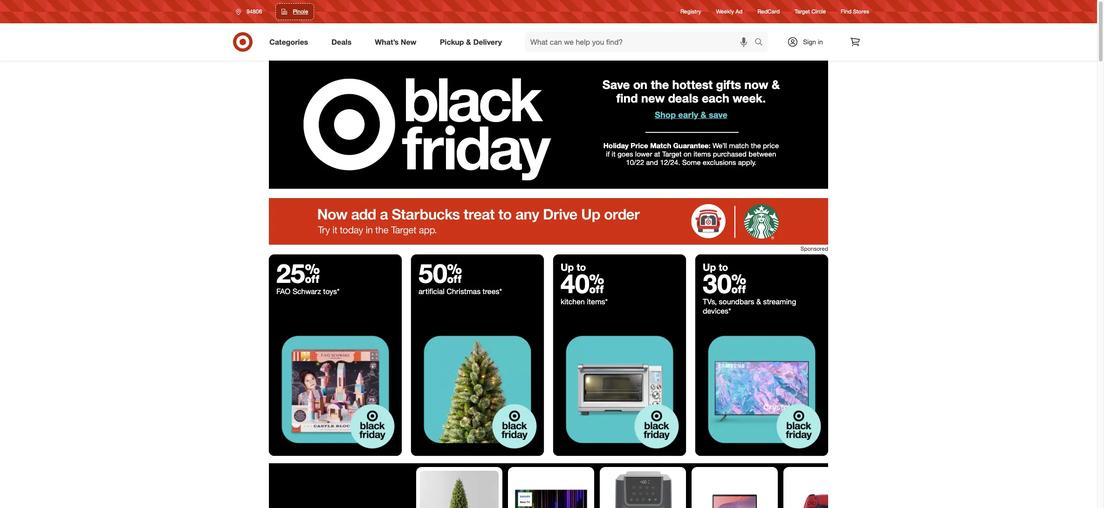 Task type: locate. For each thing, give the bounding box(es) containing it.
what's new
[[375, 37, 417, 46]]

apply.
[[739, 158, 757, 167]]

50 artificial christmas trees*
[[419, 258, 502, 296]]

soundbars
[[720, 297, 755, 307]]

& inside save on the hottest gifts now & find new deals each week.
[[772, 78, 780, 92]]

up
[[561, 261, 574, 273], [703, 261, 717, 273]]

up up kitchen
[[561, 261, 574, 273]]

up for 30
[[703, 261, 717, 273]]

up to up kitchen
[[561, 261, 586, 273]]

1 horizontal spatial on
[[684, 150, 692, 159]]

on inside we'll match the price if it goes lower at target on items purchased between 10/22 and 12/24. some exclusions apply.
[[684, 150, 692, 159]]

target left circle
[[795, 8, 811, 15]]

& inside pickup & delivery link
[[466, 37, 472, 46]]

0 horizontal spatial target
[[663, 150, 682, 159]]

the up shop
[[651, 78, 669, 92]]

up to for 30
[[703, 261, 729, 273]]

1 horizontal spatial up to
[[703, 261, 729, 273]]

price
[[631, 141, 649, 150]]

1 horizontal spatial to
[[719, 261, 729, 273]]

1 vertical spatial target
[[663, 150, 682, 159]]

4 target black friday image from the left
[[696, 323, 829, 456]]

1 horizontal spatial the
[[752, 141, 762, 150]]

tvs,
[[703, 297, 717, 307]]

target black friday image
[[269, 323, 402, 456], [411, 323, 544, 456], [554, 323, 687, 456], [696, 323, 829, 456]]

the inside save on the hottest gifts now & find new deals each week.
[[651, 78, 669, 92]]

1 up to from the left
[[561, 261, 586, 273]]

weekly ad
[[717, 8, 743, 15]]

deals
[[669, 91, 699, 105]]

0 vertical spatial on
[[634, 78, 648, 92]]

on
[[634, 78, 648, 92], [684, 150, 692, 159]]

up to for 40
[[561, 261, 586, 273]]

new
[[401, 37, 417, 46]]

new
[[642, 91, 665, 105]]

save
[[603, 78, 630, 92]]

1 to from the left
[[577, 261, 586, 273]]

save
[[709, 110, 728, 120]]

goes
[[618, 150, 634, 159]]

holiday
[[604, 141, 629, 150]]

registry
[[681, 8, 702, 15]]

between
[[749, 150, 777, 159]]

pinole
[[293, 8, 308, 15]]

to
[[577, 261, 586, 273], [719, 261, 729, 273]]

some
[[683, 158, 701, 167]]

0 vertical spatial target
[[795, 8, 811, 15]]

1 vertical spatial on
[[684, 150, 692, 159]]

up for 40
[[561, 261, 574, 273]]

the left the "price"
[[752, 141, 762, 150]]

3 target black friday image from the left
[[554, 323, 687, 456]]

carousel region
[[269, 464, 829, 508]]

2 up from the left
[[703, 261, 717, 273]]

0 horizontal spatial on
[[634, 78, 648, 92]]

streaming
[[764, 297, 797, 307]]

to up kitchen items*
[[577, 261, 586, 273]]

25 fao schwarz toys*
[[277, 258, 340, 296]]

target black friday image for artificial christmas trees*
[[411, 323, 544, 456]]

& right pickup
[[466, 37, 472, 46]]

advertisement region
[[269, 198, 829, 245]]

up up tvs, on the right of the page
[[703, 261, 717, 273]]

if
[[607, 150, 610, 159]]

30
[[703, 268, 747, 300]]

to for 30
[[719, 261, 729, 273]]

&
[[466, 37, 472, 46], [772, 78, 780, 92], [701, 110, 707, 120], [757, 297, 762, 307]]

redcard link
[[758, 8, 780, 16]]

25
[[277, 258, 320, 289]]

on right save
[[634, 78, 648, 92]]

0 vertical spatial the
[[651, 78, 669, 92]]

on left items
[[684, 150, 692, 159]]

deals
[[332, 37, 352, 46]]

christmas
[[447, 287, 481, 296]]

target
[[795, 8, 811, 15], [663, 150, 682, 159]]

2 up to from the left
[[703, 261, 729, 273]]

the inside we'll match the price if it goes lower at target on items purchased between 10/22 and 12/24. some exclusions apply.
[[752, 141, 762, 150]]

hottest
[[673, 78, 713, 92]]

1 target black friday image from the left
[[269, 323, 402, 456]]

& right now
[[772, 78, 780, 92]]

ad
[[736, 8, 743, 15]]

1 vertical spatial the
[[752, 141, 762, 150]]

1 horizontal spatial target
[[795, 8, 811, 15]]

pickup
[[440, 37, 464, 46]]

0 horizontal spatial to
[[577, 261, 586, 273]]

up to up tvs, on the right of the page
[[703, 261, 729, 273]]

2 target black friday image from the left
[[411, 323, 544, 456]]

delivery
[[474, 37, 502, 46]]

toys*
[[323, 287, 340, 296]]

guarantee:
[[674, 141, 711, 150]]

the for match
[[752, 141, 762, 150]]

0 horizontal spatial the
[[651, 78, 669, 92]]

to up soundbars
[[719, 261, 729, 273]]

to for 40
[[577, 261, 586, 273]]

1 horizontal spatial up
[[703, 261, 717, 273]]

in
[[819, 38, 824, 46]]

0 horizontal spatial up
[[561, 261, 574, 273]]

schwarz
[[293, 287, 321, 296]]

& left streaming at the right
[[757, 297, 762, 307]]

purchased
[[713, 150, 747, 159]]

0 horizontal spatial up to
[[561, 261, 586, 273]]

the
[[651, 78, 669, 92], [752, 141, 762, 150]]

target circle
[[795, 8, 827, 15]]

it
[[612, 150, 616, 159]]

week.
[[733, 91, 767, 105]]

target inside we'll match the price if it goes lower at target on items purchased between 10/22 and 12/24. some exclusions apply.
[[663, 150, 682, 159]]

What can we help you find? suggestions appear below search field
[[525, 32, 757, 52]]

what's
[[375, 37, 399, 46]]

kitchen
[[561, 297, 585, 307]]

find
[[617, 91, 638, 105]]

2 to from the left
[[719, 261, 729, 273]]

each
[[702, 91, 730, 105]]

search button
[[751, 32, 773, 54]]

sign in link
[[780, 32, 838, 52]]

target right at
[[663, 150, 682, 159]]

1 up from the left
[[561, 261, 574, 273]]



Task type: describe. For each thing, give the bounding box(es) containing it.
black friday deals image
[[269, 61, 829, 189]]

devices*
[[703, 307, 732, 316]]

kitchen items*
[[561, 297, 608, 307]]

the for on
[[651, 78, 669, 92]]

& left save
[[701, 110, 707, 120]]

weekly ad link
[[717, 8, 743, 16]]

target black friday image for fao schwarz toys*
[[269, 323, 402, 456]]

40
[[561, 268, 605, 300]]

gifts
[[717, 78, 742, 92]]

sign
[[804, 38, 817, 46]]

shop
[[655, 110, 676, 120]]

target inside target circle link
[[795, 8, 811, 15]]

we'll match the price if it goes lower at target on items purchased between 10/22 and 12/24. some exclusions apply.
[[607, 141, 780, 167]]

registry link
[[681, 8, 702, 16]]

94806 button
[[230, 3, 272, 20]]

redcard
[[758, 8, 780, 15]]

stores
[[854, 8, 870, 15]]

sponsored
[[801, 245, 829, 252]]

target black friday image for tvs, soundbars & streaming devices*
[[696, 323, 829, 456]]

match
[[651, 141, 672, 150]]

pickup & delivery
[[440, 37, 502, 46]]

items*
[[587, 297, 608, 307]]

on inside save on the hottest gifts now & find new deals each week.
[[634, 78, 648, 92]]

circle
[[812, 8, 827, 15]]

holiday price match guarantee:
[[604, 141, 711, 150]]

sign in
[[804, 38, 824, 46]]

fao
[[277, 287, 291, 296]]

categories link
[[262, 32, 320, 52]]

target black friday image for kitchen items*
[[554, 323, 687, 456]]

pinole button
[[276, 3, 315, 20]]

early
[[679, 110, 699, 120]]

find
[[841, 8, 852, 15]]

match
[[730, 141, 750, 150]]

deals link
[[324, 32, 363, 52]]

search
[[751, 38, 773, 47]]

items
[[694, 150, 712, 159]]

what's new link
[[367, 32, 428, 52]]

exclusions
[[703, 158, 737, 167]]

find stores link
[[841, 8, 870, 16]]

10/22
[[626, 158, 645, 167]]

price
[[764, 141, 780, 150]]

now
[[745, 78, 769, 92]]

lower
[[636, 150, 653, 159]]

94806
[[247, 8, 262, 15]]

find stores
[[841, 8, 870, 15]]

pickup & delivery link
[[432, 32, 514, 52]]

shop early & save
[[655, 110, 728, 120]]

categories
[[270, 37, 308, 46]]

50
[[419, 258, 462, 289]]

12/24.
[[661, 158, 681, 167]]

& inside tvs, soundbars & streaming devices*
[[757, 297, 762, 307]]

tvs, soundbars & streaming devices*
[[703, 297, 797, 316]]

artificial
[[419, 287, 445, 296]]

at
[[655, 150, 661, 159]]

target circle link
[[795, 8, 827, 16]]

trees*
[[483, 287, 502, 296]]

save on the hottest gifts now & find new deals each week.
[[603, 78, 780, 105]]

we'll
[[713, 141, 728, 150]]

and
[[647, 158, 659, 167]]

weekly
[[717, 8, 735, 15]]



Task type: vqa. For each thing, say whether or not it's contained in the screenshot.
it
yes



